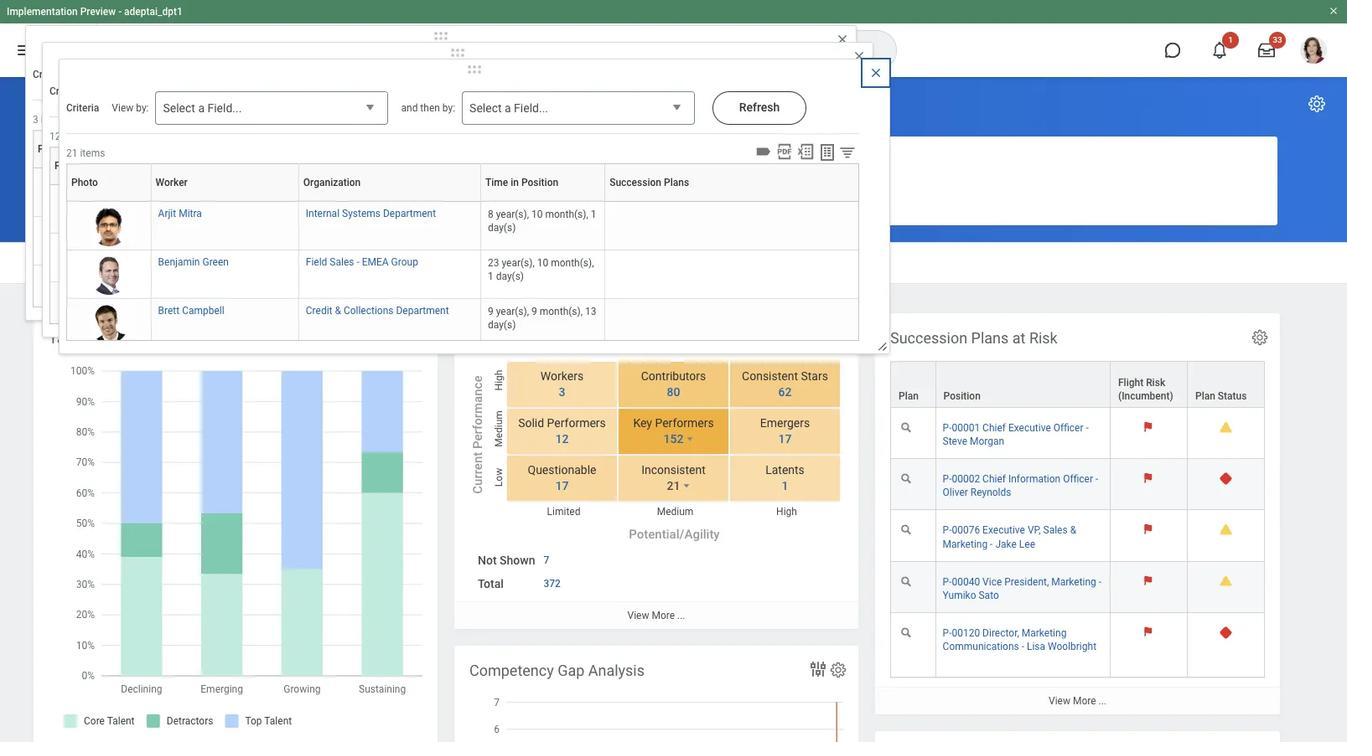 Task type: locate. For each thing, give the bounding box(es) containing it.
month(s), inside 8 year(s), 10 month(s), 1 day(s)
[[545, 209, 589, 221]]

year(s), inside 7 year(s), 9 month(s), 1 day(s)
[[497, 241, 530, 252]]

0
[[447, 224, 453, 236]]

21 for 21
[[667, 480, 680, 493]]

view up the use
[[112, 102, 134, 114]]

0 horizontal spatial information
[[627, 272, 679, 283]]

director, for marketing
[[983, 628, 1020, 640]]

yumiko
[[943, 590, 977, 602]]

0 vertical spatial time in position
[[487, 160, 560, 172]]

view more ...
[[628, 610, 686, 622], [1049, 696, 1107, 708]]

by
[[94, 330, 109, 347], [561, 330, 576, 347]]

criteria up 12 items
[[66, 102, 99, 114]]

17 inside emergers 17
[[779, 433, 792, 446]]

1 vertical spatial 3
[[559, 386, 566, 399]]

executive
[[1009, 423, 1051, 434], [983, 525, 1026, 537]]

department inside the internal systems department link
[[383, 208, 436, 220]]

1 horizontal spatial 21
[[667, 480, 680, 493]]

1 vertical spatial global
[[301, 288, 330, 300]]

p-00040 vice president, marketing - yumiko sato
[[943, 577, 1102, 602]]

21 inside 21 dropdown button
[[667, 480, 680, 493]]

support up systems
[[333, 191, 368, 203]]

time in position for refresh
[[487, 160, 560, 172]]

select a field...
[[163, 101, 242, 115], [470, 101, 548, 115]]

more up competency gap analysis element
[[652, 610, 675, 622]]

2 vertical spatial items
[[80, 147, 105, 159]]

worker button
[[139, 147, 301, 184], [156, 164, 305, 201]]

2 vertical spatial plans
[[972, 330, 1009, 347]]

preview
[[80, 6, 116, 18]]

photo button for select a field...
[[71, 164, 157, 201]]

succession for select a field...
[[610, 177, 662, 189]]

month(s), for support – east japan group
[[541, 241, 584, 252]]

8 year(s), 10 month(s), 1 day(s)
[[488, 209, 599, 234]]

close environment banner image
[[1329, 6, 1339, 16]]

johansson
[[766, 272, 815, 283]]

2 vertical spatial marketing
[[1022, 628, 1067, 640]]

1 vertical spatial plans
[[664, 177, 689, 189]]

plan status button
[[1188, 362, 1265, 408]]

7
[[489, 241, 495, 252], [544, 555, 549, 567]]

2 vertical spatial view
[[1049, 696, 1071, 708]]

1 vertical spatial director,
[[983, 628, 1020, 640]]

17 button
[[769, 432, 795, 448]]

risk
[[253, 174, 272, 186], [1030, 330, 1058, 347], [1146, 377, 1166, 389]]

time up "18"
[[486, 177, 508, 189]]

18
[[501, 224, 512, 236]]

items up 21 items
[[63, 130, 88, 142]]

arjit mitra link
[[158, 205, 202, 220]]

0 horizontal spatial view
[[112, 102, 134, 114]]

items for refresh
[[63, 130, 88, 142]]

toolbar for refresh
[[735, 126, 843, 147]]

1 vertical spatial photo
[[55, 160, 81, 172]]

tag image down view printable version (pdf) icon
[[755, 143, 773, 161]]

succession inside plan, execute and analyze main content
[[891, 330, 968, 347]]

talent by market share / growth element
[[34, 314, 438, 743]]

worker
[[139, 160, 171, 172], [156, 177, 188, 189]]

p-00076 executive vp, sales & marketing - jake lee
[[943, 525, 1077, 551]]

1 horizontal spatial medium
[[657, 507, 694, 518]]

- up p-00002 chief information officer - oliver reynolds row
[[1086, 423, 1089, 434]]

view more ... inside performance by potential/agility element
[[628, 610, 686, 622]]

p-00001 chief executive officer - steve morgan row
[[891, 408, 1265, 460]]

export to worksheets image left select to filter grid data image
[[784, 109, 804, 129]]

&
[[335, 305, 341, 317], [1071, 525, 1077, 537]]

day(s) for it operations group
[[403, 286, 431, 298]]

1 it from the top
[[253, 223, 261, 235]]

month(s), for global support - canada group
[[547, 192, 590, 204]]

select to filter grid data image
[[822, 127, 840, 144], [839, 143, 857, 161]]

risk up (incumbent)
[[1146, 377, 1166, 389]]

1 inside 7 year(s), 9 month(s), 1 day(s)
[[587, 241, 592, 252]]

year(s), inside '12 year(s), 8 month(s), 11 day(s)'
[[503, 192, 536, 204]]

1 vertical spatial high
[[777, 507, 797, 518]]

1 vertical spatial and then by:
[[401, 102, 455, 114]]

performers up 152
[[655, 417, 714, 430]]

talent
[[396, 255, 426, 268], [49, 330, 90, 347]]

timothy perkins link
[[125, 268, 197, 283]]

export to worksheets image
[[784, 109, 804, 129], [801, 126, 821, 146]]

day(s) for internal systems department
[[488, 222, 516, 234]]

profile logan mcneil image
[[1301, 37, 1327, 67]]

day(s) inside 9 year(s), 0 month(s), 18 day(s)
[[403, 237, 431, 249]]

group down field
[[315, 272, 342, 283]]

time for refresh
[[487, 160, 510, 172]]

support up field
[[301, 240, 337, 252]]

0 horizontal spatial close image
[[853, 49, 866, 63]]

0 horizontal spatial high
[[493, 370, 505, 391]]

search image
[[468, 40, 488, 60]]

- inside the p-00002 chief information officer - oliver reynolds
[[1096, 474, 1099, 486]]

10 up 9 year(s), 9 month(s), 13 day(s)
[[539, 289, 550, 301]]

refresh up view printable version (pdf) icon
[[723, 84, 763, 97]]

- inside p-00040 vice president, marketing - yumiko sato
[[1099, 577, 1102, 588]]

0 vertical spatial 17
[[779, 433, 792, 446]]

1 horizontal spatial a
[[505, 101, 511, 115]]

p-00120 director, marketing communications - lisa woolbright link
[[943, 625, 1097, 653]]

1 inside 8 year(s), 10 month(s), 1 day(s)
[[591, 209, 597, 221]]

view
[[112, 102, 134, 114], [628, 610, 649, 622], [1049, 696, 1071, 708]]

10 inside 12 year(s), 10 month(s), 24 day(s)
[[539, 289, 550, 301]]

implementation
[[7, 6, 78, 18]]

2 select from the left
[[470, 101, 502, 115]]

month(s), up 7 year(s), 9 month(s), 1 day(s)
[[545, 209, 589, 221]]

items
[[41, 114, 66, 125], [63, 130, 88, 142], [80, 147, 105, 159]]

view more ... up review ratings summary element
[[1049, 696, 1107, 708]]

organization down your
[[303, 177, 361, 189]]

a for select a field... popup button on the top
[[505, 101, 511, 115]]

organization button for select a field...
[[303, 164, 487, 201]]

10 inside 8 year(s), 10 month(s), 1 day(s)
[[532, 209, 543, 221]]

1 vertical spatial medium
[[657, 507, 694, 518]]

time
[[487, 160, 510, 172], [486, 177, 508, 189]]

criteria up 3 items
[[49, 85, 82, 97]]

1 vertical spatial marketing
[[1052, 577, 1097, 588]]

executive down position popup button
[[1009, 423, 1051, 434]]

resize modal image
[[877, 341, 890, 354]]

select right view by:
[[163, 101, 195, 115]]

by inside performance by potential/agility element
[[561, 330, 576, 347]]

0 vertical spatial 7
[[489, 241, 495, 252]]

performers for solid performers 12
[[547, 417, 606, 430]]

month(s), up "18"
[[466, 175, 509, 187]]

& right vp,
[[1071, 525, 1077, 537]]

year(s), inside 9 year(s), 0 month(s), 18 day(s)
[[411, 224, 444, 236]]

sales right vp,
[[1044, 525, 1068, 537]]

potential/agility
[[580, 330, 687, 347], [629, 528, 720, 543]]

competency gap analysis element
[[455, 647, 859, 743]]

1 vertical spatial time
[[486, 177, 508, 189]]

0 horizontal spatial medium
[[493, 411, 505, 448]]

export to excel image
[[763, 109, 782, 127], [780, 126, 798, 144], [797, 143, 815, 161]]

1 performers from the left
[[547, 417, 606, 430]]

export to excel image for refresh
[[780, 126, 798, 144]]

export to worksheets image for 12 year(s), 8 month(s), 11 day(s)
[[801, 126, 821, 146]]

1 vertical spatial information
[[1009, 474, 1061, 486]]

employee's photo (bunji asai （朝井 文治）) image
[[73, 240, 111, 278]]

23 for it operations group
[[403, 273, 415, 284]]

1 field... from the left
[[208, 101, 242, 115]]

select a field... down move modal image
[[470, 101, 548, 115]]

0 vertical spatial then
[[404, 85, 423, 97]]

year(s), inside 12 year(s), 10 month(s), 24 day(s)
[[503, 289, 536, 301]]

director, up communications
[[983, 628, 1020, 640]]

0 vertical spatial 21
[[66, 147, 78, 159]]

risk management link
[[253, 171, 334, 186]]

view inside succession plans at risk element
[[1049, 696, 1071, 708]]

10 up 7 year(s), 9 month(s), 1 day(s)
[[532, 209, 543, 221]]

3
[[33, 114, 38, 125], [559, 386, 566, 399]]

oliver
[[943, 488, 968, 499]]

p- inside "p-00001 chief executive officer - steve morgan"
[[943, 423, 952, 434]]

organization for select a field...
[[303, 177, 361, 189]]

1 vertical spatial 23
[[488, 257, 499, 269]]

00076
[[952, 525, 980, 537]]

chief up morgan
[[983, 423, 1006, 434]]

select a field... inside dropdown button
[[163, 101, 242, 115]]

move modal image
[[458, 60, 491, 80]]

2 vertical spatial risk
[[1146, 377, 1166, 389]]

succession plans for refresh
[[628, 160, 707, 172]]

director, inside p-00120 director, marketing communications - lisa woolbright
[[983, 628, 1020, 640]]

solid
[[518, 417, 544, 430]]

23 year(s), 10 month(s), 1 day(s) up 12 year(s), 10 month(s), 24 day(s)
[[488, 257, 597, 283]]

month(s), inside 12 year(s), 10 month(s), 24 day(s)
[[552, 289, 595, 301]]

view more ... inside succession plans at risk element
[[1049, 696, 1107, 708]]

field...
[[208, 101, 242, 115], [514, 101, 548, 115]]

7 inside 7 year(s), 9 month(s), 1 day(s)
[[489, 241, 495, 252]]

0 vertical spatial department
[[383, 208, 436, 220]]

marketing up lisa
[[1022, 628, 1067, 640]]

0 vertical spatial view more ... link
[[455, 602, 859, 630]]

view printable version (pdf) image left select to filter grid data image
[[759, 126, 777, 144]]

performance down 12 year(s), 10 month(s), 24 day(s)
[[470, 330, 557, 347]]

month(s), inside '12 year(s), 8 month(s), 11 day(s)'
[[547, 192, 590, 204]]

- up credit & collections department link
[[371, 288, 373, 300]]

1 horizontal spatial view more ... link
[[875, 688, 1281, 715]]

view for succession plans at risk element
[[1049, 696, 1071, 708]]

steve
[[943, 436, 968, 448]]

performers inside the solid performers 12
[[547, 417, 606, 430]]

p- inside p-00120 director, marketing communications - lisa woolbright
[[943, 628, 952, 640]]

support inside support – east japan group link
[[301, 240, 337, 252]]

latents
[[766, 464, 805, 477]]

1 button
[[1202, 32, 1239, 69], [772, 479, 791, 495]]

... inside performance by potential/agility element
[[678, 610, 686, 622]]

1 by from the left
[[94, 330, 109, 347]]

month(s), left 13
[[540, 306, 583, 318]]

0 vertical spatial ...
[[678, 610, 686, 622]]

10
[[453, 175, 464, 187], [532, 209, 543, 221], [537, 257, 549, 269], [453, 273, 464, 284], [539, 289, 550, 301]]

tag image left select to filter grid data image
[[738, 126, 756, 144]]

photo down 12 items
[[38, 143, 64, 155]]

officer down 'p-00001 chief executive officer - steve morgan' row
[[1063, 474, 1093, 486]]

p- up yumiko at the right of the page
[[943, 577, 952, 588]]

row containing flight risk (incumbent)
[[891, 362, 1265, 408]]

implementation preview -   adeptai_dpt1
[[7, 6, 183, 18]]

0 vertical spatial marketing
[[943, 539, 988, 551]]

select
[[163, 101, 195, 115], [470, 101, 502, 115]]

0 vertical spatial talent
[[396, 255, 426, 268]]

... inside succession plans at risk element
[[1099, 696, 1107, 708]]

talent inside 'element'
[[49, 330, 90, 347]]

it inside it operations group link
[[253, 272, 261, 283]]

potential/agility down 21 dropdown button
[[629, 528, 720, 543]]

marketing inside p-00076 executive vp, sales & marketing - jake lee
[[943, 539, 988, 551]]

p- down oliver at the right bottom
[[943, 525, 952, 537]]

more
[[652, 610, 675, 622], [1073, 696, 1096, 708]]

1 vertical spatial 7
[[544, 555, 549, 567]]

year(s), for global support - canada group
[[503, 192, 536, 204]]

information left "technology"
[[627, 272, 679, 283]]

day(s) inside '12 year(s), 8 month(s), 11 day(s)'
[[489, 206, 517, 217]]

current performance
[[470, 376, 485, 495]]

not shown 7
[[478, 555, 549, 568]]

it operations group link
[[253, 268, 342, 283]]

move modal image for 12
[[441, 43, 475, 63]]

global for global support - canada group
[[301, 191, 330, 203]]

1 horizontal spatial field...
[[514, 101, 548, 115]]

0 vertical spatial potential/agility
[[580, 330, 687, 347]]

0 vertical spatial information
[[627, 272, 679, 283]]

by:
[[426, 85, 439, 97], [136, 102, 149, 114], [443, 102, 455, 114]]

2 field... from the left
[[514, 101, 548, 115]]

2 horizontal spatial by:
[[443, 102, 455, 114]]

2 a from the left
[[505, 101, 511, 115]]

12 for 12 year(s), 8 month(s), 11 day(s)
[[489, 192, 501, 204]]

green
[[202, 257, 229, 268]]

time up '12 year(s), 8 month(s), 11 day(s)'
[[487, 160, 510, 172]]

executive inside p-00076 executive vp, sales & marketing - jake lee
[[983, 525, 1026, 537]]

year(s), inside 8 year(s), 10 month(s), 1 day(s)
[[496, 209, 529, 221]]

high right "current performance" on the bottom left of the page
[[493, 370, 505, 391]]

succession plans
[[628, 160, 707, 172], [610, 177, 689, 189]]

152 button
[[654, 432, 686, 448]]

support inside global support - latam group link
[[333, 288, 368, 300]]

23 up canada
[[403, 175, 415, 187]]

- left jake
[[990, 539, 993, 551]]

1 vertical spatial performance
[[470, 376, 485, 450]]

0 vertical spatial sales
[[330, 257, 354, 268]]

by down "employee's photo (carolina souza)"
[[94, 330, 109, 347]]

move modal image
[[424, 26, 458, 46], [441, 43, 475, 63]]

day(s) inside 12 year(s), 10 month(s), 24 day(s)
[[489, 303, 517, 315]]

view more ... for performance by potential/agility element
[[628, 610, 686, 622]]

10 for internal systems department
[[532, 209, 543, 221]]

2 select a field... from the left
[[470, 101, 548, 115]]

limited
[[547, 507, 581, 518]]

global up internal
[[301, 191, 330, 203]]

0 horizontal spatial performers
[[547, 417, 606, 430]]

0 horizontal spatial 21
[[66, 147, 78, 159]]

export to excel image right view printable version (pdf) icon
[[763, 109, 782, 127]]

0 vertical spatial performance
[[470, 330, 557, 347]]

officer up p-00002 chief information officer - oliver reynolds row
[[1054, 423, 1084, 434]]

view up review ratings summary element
[[1049, 696, 1071, 708]]

0 vertical spatial view more ...
[[628, 610, 686, 622]]

export to worksheets image right view printable version (pdf) icon
[[801, 126, 821, 146]]

a inside popup button
[[505, 101, 511, 115]]

tag image
[[721, 109, 740, 127], [738, 126, 756, 144], [755, 143, 773, 161]]

charles bradley link
[[125, 171, 194, 186]]

1 vertical spatial sales
[[1044, 525, 1068, 537]]

day(s) inside 8 year(s), 10 month(s), 1 day(s)
[[488, 222, 516, 234]]

department down the latam
[[396, 305, 449, 317]]

1 horizontal spatial by:
[[426, 85, 439, 97]]

1 a from the left
[[198, 101, 205, 115]]

12 down 3 items
[[49, 130, 61, 142]]

month(s), up the "00015"
[[551, 257, 594, 269]]

credit & collections department
[[306, 305, 449, 317]]

woolbright
[[1048, 641, 1097, 653]]

8 inside 8 year(s), 10 month(s), 1 day(s)
[[488, 209, 494, 221]]

close image
[[853, 49, 866, 63], [870, 66, 883, 80]]

talent down japan
[[396, 255, 426, 268]]

month(s), down 8 year(s), 10 month(s), 1 day(s)
[[541, 241, 584, 252]]

1 chief from the top
[[983, 423, 1006, 434]]

risk right the at
[[1030, 330, 1058, 347]]

0 vertical spatial succession plans
[[628, 160, 707, 172]]

group for global support - latam group
[[411, 288, 438, 300]]

select a field... button
[[156, 91, 389, 126]]

it left the services
[[253, 223, 261, 235]]

10 up 12 year(s), 10 month(s), 24 day(s)
[[537, 257, 549, 269]]

select for select a field... popup button on the top
[[470, 101, 502, 115]]

1 vertical spatial time in position
[[486, 177, 559, 189]]

month(s), down 9 year(s), 0 month(s), 18 day(s)
[[466, 273, 509, 284]]

chief for information
[[983, 474, 1006, 486]]

p- inside the p-00002 chief information officer - oliver reynolds
[[943, 474, 952, 486]]

marketing inside p-00040 vice president, marketing - yumiko sato
[[1052, 577, 1097, 588]]

arjit
[[158, 208, 176, 220]]

succession
[[628, 160, 680, 172], [610, 177, 662, 189], [891, 330, 968, 347]]

marc
[[741, 272, 763, 283]]

it for it services group
[[253, 223, 261, 235]]

more inside performance by potential/agility element
[[652, 610, 675, 622]]

1 horizontal spatial 7
[[544, 555, 549, 567]]

position
[[523, 160, 560, 172], [522, 177, 559, 189], [944, 391, 981, 403]]

0 horizontal spatial risk
[[253, 174, 272, 186]]

1 vertical spatial officer
[[1063, 474, 1093, 486]]

organization for refresh
[[299, 160, 356, 172]]

by up workers
[[561, 330, 576, 347]]

year(s), for global support - latam group
[[503, 289, 536, 301]]

jared ellis
[[125, 223, 171, 235]]

10 for risk management
[[453, 175, 464, 187]]

1 vertical spatial executive
[[983, 525, 1026, 537]]

1 button left the inbox large icon
[[1202, 32, 1239, 69]]

photo for select a field...
[[71, 177, 98, 189]]

configure competency gap analysis image
[[829, 662, 848, 680]]

director, up 24
[[588, 272, 624, 283]]

workers
[[541, 370, 584, 384]]

performers for key performers
[[655, 417, 714, 430]]

12 up "18"
[[489, 192, 501, 204]]

view printable version (pdf) image for select a field...
[[776, 143, 794, 161]]

flight risk (incumbent)
[[1119, 377, 1174, 403]]

worker button for refresh
[[139, 147, 301, 184]]

group down japan
[[391, 257, 418, 268]]

organization button
[[299, 147, 488, 184], [303, 164, 487, 201]]

1 vertical spatial refresh
[[739, 101, 780, 114]]

1 vertical spatial ...
[[1099, 696, 1107, 708]]

0 vertical spatial chief
[[983, 423, 1006, 434]]

1 vertical spatial view
[[628, 610, 649, 622]]

field... inside popup button
[[514, 101, 548, 115]]

1 button down latents
[[772, 479, 791, 495]]

internal
[[306, 208, 340, 220]]

month(s), inside 9 year(s), 9 month(s), 13 day(s)
[[540, 306, 583, 318]]

export to excel image for select a field...
[[797, 143, 815, 161]]

close image for move modal icon associated with 12
[[853, 49, 866, 63]]

1 vertical spatial view more ...
[[1049, 696, 1107, 708]]

employee's photo (charles bradley) image
[[56, 174, 95, 213]]

0 vertical spatial officer
[[1054, 423, 1084, 434]]

1 vertical spatial in
[[511, 177, 519, 189]]

emea
[[362, 257, 389, 268]]

global
[[301, 191, 330, 203], [301, 288, 330, 300]]

chief inside "p-00001 chief executive officer - steve morgan"
[[983, 423, 1006, 434]]

10 up 0
[[453, 175, 464, 187]]

7 inside not shown 7
[[544, 555, 549, 567]]

month(s), inside 9 year(s), 0 month(s), 18 day(s)
[[455, 224, 498, 236]]

17 down emergers
[[779, 433, 792, 446]]

1 for field sales - emea group
[[488, 271, 494, 283]]

it left operations
[[253, 272, 261, 283]]

1 vertical spatial succession plans button
[[610, 177, 855, 189]]

medium right "current performance" on the bottom left of the page
[[493, 411, 505, 448]]

select down move modal image
[[470, 101, 502, 115]]

select inside popup button
[[470, 101, 502, 115]]

21 items
[[66, 147, 105, 159]]

organization up management on the left top
[[299, 160, 356, 172]]

sato
[[979, 590, 999, 602]]

1 performance from the top
[[470, 330, 557, 347]]

time in position button up 8 year(s), 10 month(s), 1 day(s)
[[486, 164, 611, 201]]

0 horizontal spatial select
[[163, 101, 195, 115]]

month(s), inside 7 year(s), 9 month(s), 1 day(s)
[[541, 241, 584, 252]]

12 up 'questionable'
[[556, 433, 569, 446]]

view inside performance by potential/agility element
[[628, 610, 649, 622]]

chief up reynolds on the right of the page
[[983, 474, 1006, 486]]

17 down 'questionable'
[[556, 480, 569, 493]]

performance left the "solid"
[[470, 376, 485, 450]]

9 inside 9 year(s), 0 month(s), 18 day(s)
[[403, 224, 409, 236]]

benjamin green
[[158, 257, 229, 268]]

p- for 00001
[[943, 423, 952, 434]]

by inside talent by market share / growth 'element'
[[94, 330, 109, 347]]

officer inside the p-00002 chief information officer - oliver reynolds
[[1063, 474, 1093, 486]]

global support - latam group link
[[301, 285, 438, 300]]

p- up the steve
[[943, 423, 952, 434]]

tab list
[[17, 243, 1331, 283]]

medium down 21 dropdown button
[[657, 507, 694, 518]]

0 horizontal spatial 7
[[489, 241, 495, 252]]

21 down 12 items
[[66, 147, 78, 159]]

1 horizontal spatial director,
[[983, 628, 1020, 640]]

a inside dropdown button
[[198, 101, 205, 115]]

1 horizontal spatial sales
[[1044, 525, 1068, 537]]

0 vertical spatial medium
[[493, 411, 505, 448]]

chief inside the p-00002 chief information officer - oliver reynolds
[[983, 474, 1006, 486]]

justify image
[[15, 40, 35, 60]]

1 vertical spatial 17
[[556, 480, 569, 493]]

12 inside '12 year(s), 8 month(s), 11 day(s)'
[[489, 192, 501, 204]]

emergency
[[340, 255, 394, 268]]

view more ... link up review ratings summary element
[[875, 688, 1281, 715]]

support up "collections"
[[333, 288, 368, 300]]

0 horizontal spatial 17
[[556, 480, 569, 493]]

1 vertical spatial it
[[253, 272, 261, 283]]

ellis
[[152, 223, 171, 235]]

bunji
[[141, 240, 164, 252]]

12 inside 12 year(s), 10 month(s), 24 day(s)
[[489, 289, 501, 301]]

select a field... inside popup button
[[470, 101, 548, 115]]

1 vertical spatial succession
[[610, 177, 662, 189]]

organization button up the internal systems department link
[[303, 164, 487, 201]]

day(s) inside 7 year(s), 9 month(s), 1 day(s)
[[489, 254, 517, 266]]

carolina souza link
[[141, 285, 208, 300]]

1 select from the left
[[163, 101, 195, 115]]

officer inside "p-00001 chief executive officer - steve morgan"
[[1054, 423, 1084, 434]]

plan inside 'popup button'
[[1196, 391, 1216, 403]]

2 global from the top
[[301, 288, 330, 300]]

photo button for refresh
[[55, 147, 140, 184]]

canada
[[376, 191, 410, 203]]

employee's photo (jared ellis) image
[[56, 223, 95, 262]]

1 vertical spatial department
[[396, 305, 449, 317]]

field... inside dropdown button
[[208, 101, 242, 115]]

0 vertical spatial global
[[301, 191, 330, 203]]

support inside global support - canada group link
[[333, 191, 368, 203]]

medium for high
[[493, 411, 505, 448]]

time in position for select a field...
[[486, 177, 559, 189]]

1 vertical spatial succession plans
[[610, 177, 689, 189]]

dashboard
[[148, 157, 201, 169]]

items for select a field...
[[80, 147, 105, 159]]

refresh left select to filter grid data image
[[739, 101, 780, 114]]

1 vertical spatial view more ... link
[[875, 688, 1281, 715]]

day(s) inside 9 year(s), 9 month(s), 13 day(s)
[[488, 320, 516, 331]]

0 vertical spatial executive
[[1009, 423, 1051, 434]]

10 down access on the top left of page
[[453, 273, 464, 284]]

plans
[[682, 160, 707, 172], [664, 177, 689, 189], [972, 330, 1009, 347]]

1 horizontal spatial select a field...
[[470, 101, 548, 115]]

1 vertical spatial support
[[301, 240, 337, 252]]

chief for executive
[[983, 423, 1006, 434]]

0 vertical spatial plans
[[682, 160, 707, 172]]

move modal image for 23
[[424, 26, 458, 46]]

year(s), inside 9 year(s), 9 month(s), 13 day(s)
[[496, 306, 529, 318]]

p-00002 chief information officer - oliver reynolds row
[[891, 460, 1265, 511]]

7 year(s), 9 month(s), 1 day(s)
[[489, 241, 595, 266]]

& right credit
[[335, 305, 341, 317]]

flight risk (incumbent) button
[[1111, 362, 1187, 408]]

select a field... up 'to'
[[163, 101, 242, 115]]

1 horizontal spatial 8
[[539, 192, 544, 204]]

support – east japan group
[[301, 240, 428, 252]]

0 vertical spatial support
[[333, 191, 368, 203]]

1 horizontal spatial 1 button
[[1202, 32, 1239, 69]]

- inside p-00076 executive vp, sales & marketing - jake lee
[[990, 539, 993, 551]]

year(s), for support – east japan group
[[497, 241, 530, 252]]

refresh
[[723, 84, 763, 97], [739, 101, 780, 114]]

day(s)
[[403, 189, 431, 200], [489, 206, 517, 217], [488, 222, 516, 234], [403, 237, 431, 249], [489, 254, 517, 266], [496, 271, 524, 283], [403, 286, 431, 298], [489, 303, 517, 315], [488, 320, 516, 331]]

field... for select a field... popup button on the top
[[514, 101, 548, 115]]

month(s), right 0
[[455, 224, 498, 236]]

current
[[470, 453, 485, 495]]

2 by from the left
[[561, 330, 576, 347]]

23 year(s), 10 month(s), 1 day(s)
[[403, 175, 520, 200], [488, 257, 597, 283], [403, 273, 520, 298]]

9 down 8 year(s), 10 month(s), 1 day(s)
[[533, 241, 539, 252]]

2 it from the top
[[253, 272, 261, 283]]

plans inside plan, execute and analyze main content
[[972, 330, 1009, 347]]

1 vertical spatial close image
[[870, 66, 883, 80]]

global for global support - latam group
[[301, 288, 330, 300]]

department inside credit & collections department link
[[396, 305, 449, 317]]

0 horizontal spatial more
[[652, 610, 675, 622]]

select to filter grid data image right export to worksheets image
[[839, 143, 857, 161]]

2 chief from the top
[[983, 474, 1006, 486]]

toolbar
[[719, 109, 826, 130], [735, 126, 843, 147], [752, 143, 860, 164]]

select a field... for select a field... popup button on the top
[[470, 101, 548, 115]]

select inside dropdown button
[[163, 101, 195, 115]]

export to excel image left select to filter grid data image
[[780, 126, 798, 144]]

- left lisa
[[1022, 641, 1025, 653]]

tab list containing plan
[[17, 243, 1331, 283]]

month(s), for it services group
[[455, 224, 498, 236]]

0 vertical spatial 23
[[403, 175, 415, 187]]

select a field... for select a field... dropdown button
[[163, 101, 242, 115]]

1 select a field... from the left
[[163, 101, 242, 115]]

row
[[891, 362, 1265, 408]]

p- inside p-00076 executive vp, sales & marketing - jake lee
[[943, 525, 952, 537]]

0 horizontal spatial a
[[198, 101, 205, 115]]

information inside the p-00002 chief information officer - oliver reynolds
[[1009, 474, 1061, 486]]

1 horizontal spatial performers
[[655, 417, 714, 430]]

2 performers from the left
[[655, 417, 714, 430]]

internal systems department link
[[306, 205, 436, 220]]

17 inside questionable 17
[[556, 480, 569, 493]]

brett
[[158, 305, 180, 317]]

more inside succession plans at risk element
[[1073, 696, 1096, 708]]

items left the use
[[80, 147, 105, 159]]

0 horizontal spatial view more ...
[[628, 610, 686, 622]]

information for technology
[[627, 272, 679, 283]]

12 for 12 year(s), 10 month(s), 24 day(s)
[[489, 289, 501, 301]]

year(s), for it operations group
[[417, 273, 450, 284]]

p- inside p-00040 vice president, marketing - yumiko sato
[[943, 577, 952, 588]]

p- up communications
[[943, 628, 952, 640]]

1 vertical spatial 8
[[488, 209, 494, 221]]

1 vertical spatial more
[[1073, 696, 1096, 708]]

1 horizontal spatial talent
[[396, 255, 426, 268]]

view printable version (pdf) image
[[759, 126, 777, 144], [776, 143, 794, 161]]

... for succession plans at risk element
[[1099, 696, 1107, 708]]

organization button up canada
[[299, 147, 488, 184]]

consistent stars 62
[[742, 370, 828, 399]]

p-00040 vice president, marketing - yumiko sato link
[[943, 573, 1102, 602]]

configure and view chart data image
[[808, 660, 829, 680]]

field sales - emea group
[[306, 257, 418, 268]]

372 button
[[544, 578, 563, 591]]

1 global from the top
[[301, 191, 330, 203]]

0 vertical spatial organization
[[299, 160, 356, 172]]

global up credit
[[301, 288, 330, 300]]

21 down inconsistent
[[667, 480, 680, 493]]



Task type: describe. For each thing, give the bounding box(es) containing it.
23 year(s), 10 month(s), 1 day(s) for it operations group
[[403, 273, 520, 298]]

0 vertical spatial items
[[41, 114, 66, 125]]

more for succession plans at risk element
[[1073, 696, 1096, 708]]

12 inside the solid performers 12
[[556, 433, 569, 446]]

0 vertical spatial high
[[493, 370, 505, 391]]

10 for global support - latam group
[[539, 289, 550, 301]]

lisa
[[1027, 641, 1046, 653]]

succession plans button for select a field...
[[610, 177, 855, 189]]

62
[[779, 386, 792, 399]]

–
[[339, 240, 346, 252]]

worker for select a field...
[[156, 177, 188, 189]]

souza
[[181, 288, 208, 300]]

in for refresh
[[512, 160, 520, 172]]

emergers
[[760, 417, 810, 430]]

p-00002 chief information officer - oliver reynolds
[[943, 474, 1099, 499]]

1 inside button
[[1229, 35, 1233, 44]]

employee's photo (brett campbell) image
[[90, 305, 128, 344]]

24
[[598, 289, 609, 301]]

p-00076 executive vp, sales & marketing - jake lee link
[[943, 522, 1077, 551]]

blair
[[141, 191, 161, 203]]

33 button
[[1249, 32, 1286, 69]]

33
[[1273, 35, 1283, 44]]

sales inside p-00076 executive vp, sales & marketing - jake lee
[[1044, 525, 1068, 537]]

0 vertical spatial and then by:
[[384, 85, 439, 97]]

configure this page image
[[1307, 94, 1327, 114]]

- inside "p-00001 chief executive officer - steve morgan"
[[1086, 423, 1089, 434]]

president,
[[1005, 577, 1049, 588]]

10 for it operations group
[[453, 273, 464, 284]]

blair white link
[[141, 188, 189, 203]]

performance by potential/agility element
[[455, 314, 859, 630]]

p-00040 vice president, marketing - yumiko sato row
[[891, 562, 1265, 614]]

acquire
[[269, 255, 306, 268]]

services
[[264, 223, 302, 235]]

inconsistent
[[642, 464, 706, 477]]

tag image left view printable version (pdf) icon
[[721, 109, 740, 127]]

employee's photo (timothy perkins) image
[[56, 272, 95, 310]]

9 up performance by potential/agility
[[532, 306, 537, 318]]

risk inside flight risk (incumbent)
[[1146, 377, 1166, 389]]

by for potential/agility
[[561, 330, 576, 347]]

row inside succession plans at risk element
[[891, 362, 1265, 408]]

day(s) for support – east japan group
[[489, 254, 517, 266]]

1 for internal systems department
[[591, 209, 597, 221]]

p-00076 executive vp, sales & marketing - jake lee row
[[891, 511, 1265, 562]]

succession plans for select a field...
[[610, 177, 689, 189]]

12 for 12 items
[[49, 130, 61, 142]]

0 horizontal spatial 1 button
[[772, 479, 791, 495]]

view printable version (pdf) image for refresh
[[759, 126, 777, 144]]

low
[[493, 469, 505, 488]]

9 inside 7 year(s), 9 month(s), 1 day(s)
[[533, 241, 539, 252]]

criteria for refresh
[[49, 85, 82, 97]]

1 vertical spatial risk
[[1030, 330, 1058, 347]]

p- for 00076
[[943, 525, 952, 537]]

use
[[106, 157, 125, 169]]

00120
[[952, 628, 980, 640]]

year(s), for internal systems department
[[496, 209, 529, 221]]

time in position button for select a field...
[[486, 164, 611, 201]]

officer for information
[[1063, 474, 1093, 486]]

3 items
[[33, 114, 66, 125]]

00040
[[952, 577, 980, 588]]

at
[[1013, 330, 1026, 347]]

year(s), for field sales - emea group
[[502, 257, 535, 269]]

- inside banner
[[118, 6, 122, 18]]

to
[[204, 157, 213, 169]]

timothy perkins
[[125, 272, 197, 283]]

21 button
[[657, 479, 683, 495]]

close image
[[836, 33, 849, 46]]

global support - canada group link
[[301, 188, 440, 203]]

p- for 00002
[[943, 474, 952, 486]]

employee's photo (arjit mitra) image
[[90, 208, 128, 247]]

17 for questionable 17
[[556, 480, 569, 493]]

inbox large image
[[1259, 42, 1275, 59]]

day(s) for global support - canada group
[[489, 206, 517, 217]]

latents 1
[[766, 464, 805, 493]]

export to worksheets image for 23 year(s), 10 month(s), 1 day(s)
[[784, 109, 804, 129]]

field... for select a field... dropdown button
[[208, 101, 242, 115]]

emergency talent access
[[340, 255, 464, 268]]

9 down 7 year(s), 9 month(s), 1 day(s)
[[488, 306, 494, 318]]

& inside p-00076 executive vp, sales & marketing - jake lee
[[1071, 525, 1077, 537]]

8 inside '12 year(s), 8 month(s), 11 day(s)'
[[539, 192, 544, 204]]

global support - canada group
[[301, 191, 440, 203]]

time for select a field...
[[486, 177, 508, 189]]

- down east
[[357, 257, 360, 268]]

use this dashboard to help plan and manage your people
[[106, 157, 386, 169]]

group for support – east japan group
[[401, 240, 428, 252]]

23 for field sales - emea group
[[488, 257, 499, 269]]

3 inside workers 3
[[559, 386, 566, 399]]

0 horizontal spatial by:
[[136, 102, 149, 114]]

11
[[592, 192, 604, 204]]

position for refresh
[[523, 160, 560, 172]]

- up the internal systems department link
[[371, 191, 373, 203]]

position inside popup button
[[944, 391, 981, 403]]

plans for refresh
[[682, 160, 707, 172]]

executive inside "p-00001 chief executive officer - steve morgan"
[[1009, 423, 1051, 434]]

perkins
[[164, 272, 197, 283]]

risk management
[[253, 174, 334, 186]]

day(s) for it services group
[[403, 237, 431, 249]]

asai
[[166, 240, 186, 252]]

white
[[164, 191, 189, 203]]

view for performance by potential/agility element
[[628, 610, 649, 622]]

support for global support - latam group
[[333, 288, 368, 300]]

7 button
[[544, 554, 552, 568]]

Search Workday  search field
[[498, 32, 862, 69]]

employee's photo (blair white) image
[[73, 191, 111, 230]]

plan, execute and analyze main content
[[0, 77, 1348, 743]]

position for select a field...
[[522, 177, 559, 189]]

contributors 80
[[641, 370, 706, 399]]

carolina souza
[[141, 288, 208, 300]]

12 year(s), 10 month(s), 24 day(s)
[[489, 289, 612, 315]]

0 vertical spatial &
[[335, 305, 341, 317]]

employee's photo (benjamin green) image
[[90, 257, 128, 295]]

organization button for refresh
[[299, 147, 488, 184]]

risk inside risk management link
[[253, 174, 272, 186]]

systems
[[342, 208, 381, 220]]

p-00015 director, information technology - marc johansson
[[548, 272, 815, 283]]

bradley
[[161, 174, 194, 186]]

this
[[128, 157, 146, 169]]

workers 3
[[541, 370, 584, 399]]

review ratings summary element
[[875, 732, 1281, 743]]

62 button
[[769, 385, 795, 401]]

export to worksheets image
[[818, 143, 838, 163]]

key performers
[[633, 417, 714, 430]]

blair white
[[141, 191, 189, 203]]

contributors
[[641, 370, 706, 384]]

group for global support - canada group
[[412, 191, 440, 203]]

1 for it operations group
[[512, 273, 518, 284]]

employee's photo (carolina souza) image
[[73, 288, 111, 327]]

month(s), for credit & collections department
[[540, 306, 583, 318]]

1 vertical spatial potential/agility
[[629, 528, 720, 543]]

0 vertical spatial 3
[[33, 114, 38, 125]]

1 for risk management
[[512, 175, 518, 187]]

it services group
[[253, 223, 331, 235]]

tag image for refresh
[[738, 126, 756, 144]]

by for market
[[94, 330, 109, 347]]

23 for risk management
[[403, 175, 415, 187]]

brett campbell link
[[158, 302, 224, 317]]

borrow
[[201, 255, 236, 268]]

2 performance from the top
[[470, 376, 485, 450]]

0 vertical spatial criteria
[[33, 69, 66, 80]]

month(s), for it operations group
[[466, 273, 509, 284]]

month(s), for risk management
[[466, 175, 509, 187]]

information for officer
[[1009, 474, 1061, 486]]

flight
[[1119, 377, 1144, 389]]

configure succession plans at risk image
[[1251, 329, 1270, 347]]

charles bradley
[[125, 174, 194, 186]]

view more ... link for succession plans at risk element
[[875, 688, 1281, 715]]

position button
[[936, 362, 1110, 408]]

bunji asai （朝井 文治） link
[[141, 236, 251, 252]]

reynolds
[[971, 488, 1012, 499]]

tab list inside plan, execute and analyze main content
[[17, 243, 1331, 283]]

photo for refresh
[[55, 160, 81, 172]]

year(s), for it services group
[[411, 224, 444, 236]]

operations
[[264, 272, 313, 283]]

- left marc
[[735, 272, 738, 283]]

select to filter grid data image for select a field...
[[839, 143, 857, 161]]

support – east japan group link
[[301, 236, 428, 252]]

emergers 17
[[760, 417, 810, 446]]

1 vertical spatial then
[[420, 102, 440, 114]]

21 for 21 items
[[66, 147, 78, 159]]

support for global support - canada group
[[333, 191, 368, 203]]

p- for 00120
[[943, 628, 952, 640]]

p- for 00040
[[943, 577, 952, 588]]

mitra
[[179, 208, 202, 220]]

brett campbell
[[158, 305, 224, 317]]

- inside p-00120 director, marketing communications - lisa woolbright
[[1022, 641, 1025, 653]]

0 vertical spatial photo
[[38, 143, 64, 155]]

marketing inside p-00120 director, marketing communications - lisa woolbright
[[1022, 628, 1067, 640]]

view printable version (pdf) image
[[742, 109, 761, 127]]

1 for support – east japan group
[[587, 241, 592, 252]]

toolbar for select a field...
[[752, 143, 860, 164]]

market
[[113, 330, 160, 347]]

1 inside the latents 1
[[782, 480, 789, 493]]

month(s), for internal systems department
[[545, 209, 589, 221]]

23 year(s), 10 month(s), 1 day(s) for risk management
[[403, 175, 520, 200]]

not
[[478, 555, 497, 568]]

it operations group
[[253, 272, 342, 283]]

field sales - emea group link
[[306, 253, 418, 268]]

152
[[664, 433, 684, 446]]

p-00001 chief executive officer - steve morgan
[[943, 423, 1089, 448]]

17 for emergers 17
[[779, 433, 792, 446]]

adeptai_dpt1
[[124, 6, 183, 18]]

a for select a field... dropdown button
[[198, 101, 205, 115]]

share
[[164, 330, 202, 347]]

select to filter grid data image
[[805, 110, 823, 127]]

charles
[[125, 174, 159, 186]]

group for field sales - emea group
[[391, 257, 418, 268]]

jake
[[996, 539, 1017, 551]]

management
[[274, 174, 334, 186]]

day(s) for global support - latam group
[[489, 303, 517, 315]]

80 button
[[657, 385, 683, 401]]

23 year(s), 10 month(s), 1 day(s) for field sales - emea group
[[488, 257, 597, 283]]

plan status
[[1196, 391, 1247, 403]]

medium for limited
[[657, 507, 694, 518]]

... for performance by potential/agility element
[[678, 610, 686, 622]]

more for performance by potential/agility element
[[652, 610, 675, 622]]

implementation preview -   adeptai_dpt1 banner
[[0, 0, 1348, 77]]

and inside button
[[265, 157, 283, 169]]

select for select a field... dropdown button
[[163, 101, 195, 115]]

p-00120 director, marketing communications - lisa woolbright row
[[891, 614, 1265, 678]]

plan inside button
[[241, 157, 262, 169]]

vice
[[983, 577, 1002, 588]]

0 vertical spatial refresh
[[723, 84, 763, 97]]

0 vertical spatial 1 button
[[1202, 32, 1239, 69]]

consistent
[[742, 370, 798, 384]]

day(s) for credit & collections department
[[488, 320, 516, 331]]

plan inside popup button
[[899, 391, 919, 403]]

performance by potential/agility
[[470, 330, 687, 347]]

day(s) for field sales - emea group
[[496, 271, 524, 283]]

plans for select a field...
[[664, 177, 689, 189]]

group down internal
[[304, 223, 331, 235]]

00015
[[557, 272, 585, 283]]

analysis
[[588, 662, 645, 680]]

japan
[[371, 240, 398, 252]]

select to filter grid data image for refresh
[[822, 127, 840, 144]]

notifications large image
[[1212, 42, 1229, 59]]

13
[[585, 306, 597, 318]]

succession plans at risk element
[[875, 314, 1281, 715]]

morgan
[[970, 436, 1005, 448]]

0 vertical spatial view
[[112, 102, 134, 114]]

latam
[[376, 288, 408, 300]]



Task type: vqa. For each thing, say whether or not it's contained in the screenshot.
latents
yes



